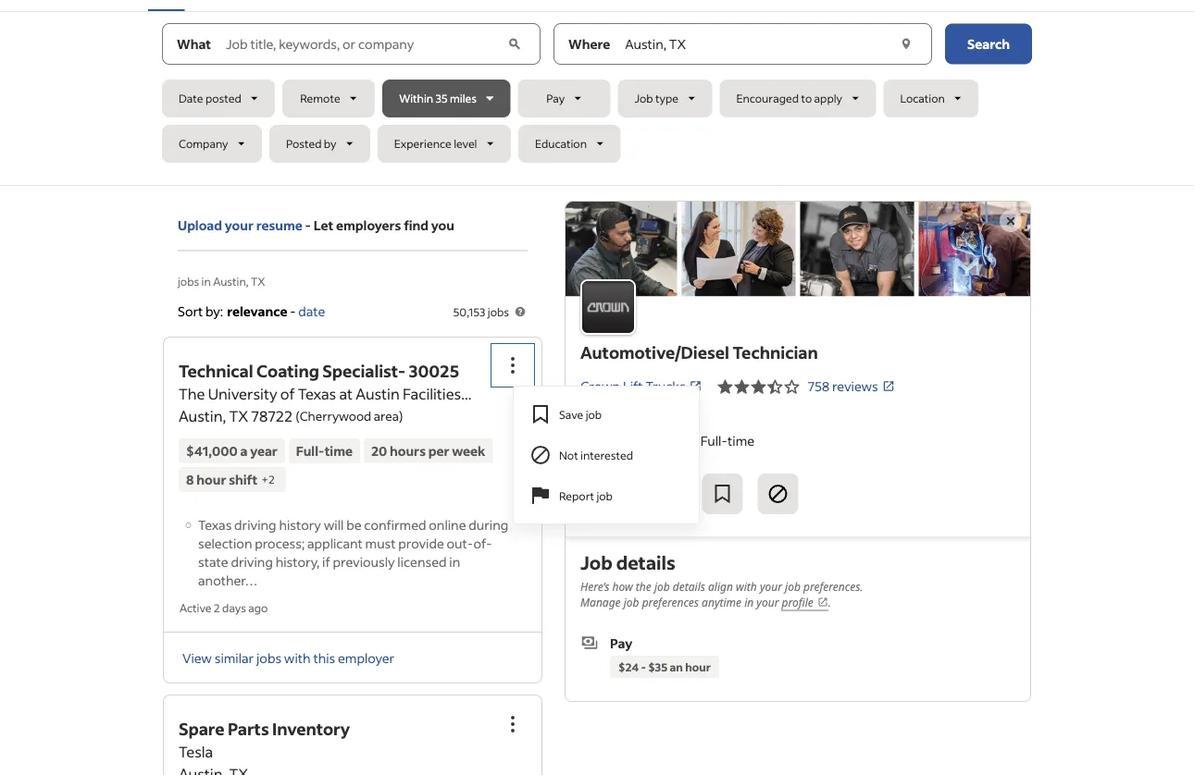 Task type: vqa. For each thing, say whether or not it's contained in the screenshot.
third missing qualification IMAGE from left
no



Task type: describe. For each thing, give the bounding box(es) containing it.
interested
[[581, 448, 633, 462]]

20
[[371, 443, 387, 460]]

cherrywood
[[300, 408, 371, 424]]

spare parts inventory button
[[179, 719, 350, 740]]

sort
[[178, 303, 203, 319]]

report job button
[[515, 476, 698, 517]]

0 vertical spatial details
[[616, 551, 676, 575]]

apply
[[596, 485, 638, 504]]

2 vertical spatial in
[[745, 595, 754, 611]]

profile
[[782, 595, 814, 611]]

to
[[801, 91, 812, 106]]

encouraged to apply button
[[720, 80, 876, 118]]

coating
[[257, 360, 319, 382]]

2 horizontal spatial tx
[[625, 406, 641, 423]]

$35
[[648, 660, 668, 674]]

)
[[399, 408, 403, 424]]

days
[[222, 601, 246, 616]]

1 horizontal spatial with
[[736, 580, 757, 595]]

of
[[280, 385, 295, 404]]

pay button
[[518, 80, 611, 118]]

per
[[428, 443, 450, 460]]

austin, up by:
[[213, 274, 249, 288]]

- left 'date'
[[290, 303, 296, 319]]

1 horizontal spatial time
[[728, 432, 755, 449]]

will
[[324, 517, 344, 533]]

active 2 days ago
[[180, 601, 268, 616]]

texas inside technical coating specialist- 30025 the university of texas at austin facilities... austin, tx 78722 ( cherrywood area )
[[298, 385, 336, 404]]

manage job preferences anytime in your
[[581, 595, 782, 611]]

ago
[[248, 601, 268, 616]]

area
[[374, 408, 399, 424]]

provide
[[398, 535, 444, 552]]

full-time
[[296, 443, 353, 460]]

758 reviews
[[808, 378, 879, 395]]

by:
[[206, 303, 223, 319]]

clear image
[[505, 35, 525, 53]]

clear element for what
[[505, 35, 525, 53]]

texas driving history will be confirmed online during selection process; applicant must provide out-of- state driving history, if previously licensed in another…
[[198, 517, 509, 589]]

posted by
[[286, 137, 336, 151]]

2 horizontal spatial jobs
[[488, 305, 509, 319]]

posted
[[205, 91, 241, 106]]

pay inside dropdown button
[[547, 91, 565, 106]]

spare parts inventory
[[179, 719, 350, 740]]

0 vertical spatial hour
[[197, 472, 226, 488]]

job details
[[581, 551, 676, 575]]

0 horizontal spatial time
[[325, 443, 353, 460]]

austin
[[356, 385, 400, 404]]

50,153 jobs
[[453, 305, 509, 319]]

apply
[[814, 91, 843, 106]]

upload your resume link
[[178, 216, 303, 235]]

job actions menu is collapsed image
[[502, 714, 524, 736]]

how
[[613, 580, 633, 595]]

here's
[[581, 580, 610, 595]]

inventory
[[272, 719, 350, 740]]

facilities...
[[403, 385, 472, 404]]

within
[[399, 91, 433, 106]]

education button
[[518, 125, 621, 163]]

Where field
[[622, 24, 895, 64]]

year
[[250, 443, 278, 460]]

at
[[339, 385, 353, 404]]

help icon image
[[513, 305, 528, 319]]

job for manage
[[624, 595, 639, 611]]

$24
[[619, 660, 639, 674]]

let
[[314, 217, 334, 234]]

find
[[404, 217, 429, 234]]

none search field containing what
[[162, 23, 1032, 170]]

posted by button
[[269, 125, 370, 163]]

technical coating specialist- 30025 group
[[493, 345, 700, 525]]

1 vertical spatial job type
[[610, 702, 663, 718]]

must
[[365, 535, 396, 552]]

.
[[829, 595, 831, 611]]

type inside 'popup button'
[[656, 91, 679, 106]]

view similar jobs with this employer link
[[182, 650, 395, 667]]

upload
[[178, 217, 222, 234]]

3.4 out of 5 stars. link to 758 company reviews (opens in a new tab) image
[[717, 376, 801, 398]]

- left '$35' at the right bottom
[[641, 660, 646, 674]]

0 horizontal spatial in
[[201, 274, 211, 288]]

report job
[[559, 489, 613, 503]]

save job
[[559, 407, 602, 422]]

crown
[[581, 378, 620, 395]]

close job details image
[[1000, 210, 1022, 232]]

previously
[[333, 554, 395, 570]]

upload your resume - let employers find you
[[178, 217, 455, 234]]

job up preferences
[[655, 580, 670, 595]]

crown lift trucks
[[581, 378, 686, 395]]

1 horizontal spatial jobs
[[256, 650, 282, 667]]

2 inside 8 hour shift + 2
[[268, 473, 275, 487]]

sort by: relevance - date
[[178, 303, 325, 319]]

0 vertical spatial your
[[225, 217, 254, 234]]

preferences
[[642, 595, 699, 611]]

experience
[[394, 137, 452, 151]]

78722
[[251, 407, 293, 426]]

date
[[298, 303, 325, 319]]

parts
[[228, 719, 269, 740]]

save this job image
[[711, 483, 734, 506]]

job type button
[[618, 80, 712, 118]]

1 horizontal spatial pay
[[610, 635, 633, 652]]

encouraged to apply
[[736, 91, 843, 106]]

preferences.
[[804, 580, 863, 595]]

8
[[186, 472, 194, 488]]

1 vertical spatial type
[[635, 702, 663, 718]]

remote
[[300, 91, 340, 106]]

technical coating specialist- 30025 the university of texas at austin facilities... austin, tx 78722 ( cherrywood area )
[[179, 360, 472, 426]]

resume
[[256, 217, 303, 234]]

30025
[[409, 360, 459, 382]]



Task type: locate. For each thing, give the bounding box(es) containing it.
1 vertical spatial job
[[581, 551, 613, 575]]

austin, down crown
[[581, 406, 622, 423]]

date link
[[298, 303, 325, 319]]

job inside 'popup button'
[[635, 91, 653, 106]]

your
[[225, 217, 254, 234], [760, 580, 782, 595], [757, 595, 779, 611]]

selection
[[198, 535, 252, 552]]

process;
[[255, 535, 305, 552]]

a
[[240, 443, 248, 460]]

0 horizontal spatial pay
[[547, 91, 565, 106]]

you
[[431, 217, 455, 234]]

1 horizontal spatial hour
[[685, 660, 711, 674]]

job right report
[[597, 489, 613, 503]]

apply now button
[[581, 474, 687, 515]]

by
[[324, 137, 336, 151]]

confirmed
[[364, 517, 426, 533]]

tx inside technical coating specialist- 30025 the university of texas at austin facilities... austin, tx 78722 ( cherrywood area )
[[229, 407, 248, 426]]

clear element up location
[[897, 35, 916, 53]]

encouraged
[[736, 91, 799, 106]]

1 vertical spatial in
[[449, 554, 460, 570]]

with left this
[[284, 650, 311, 667]]

2 vertical spatial job
[[610, 702, 633, 718]]

tesla
[[179, 743, 213, 762]]

0 vertical spatial jobs
[[178, 274, 199, 288]]

not interested image
[[767, 483, 789, 506]]

clear element for where
[[897, 35, 916, 53]]

jobs left help icon
[[488, 305, 509, 319]]

job for save
[[586, 407, 602, 422]]

where
[[569, 36, 610, 52]]

clear image
[[897, 35, 916, 53]]

1 vertical spatial pay
[[610, 635, 633, 652]]

your right upload
[[225, 217, 254, 234]]

tx up relevance
[[251, 274, 265, 288]]

automotive/diesel technician
[[581, 342, 818, 363]]

details up manage job preferences anytime in your
[[673, 580, 705, 595]]

- full-time
[[690, 432, 755, 449]]

pay up $24
[[610, 635, 633, 652]]

details
[[616, 551, 676, 575], [673, 580, 705, 595]]

licensed
[[398, 554, 447, 570]]

date posted button
[[162, 80, 275, 118]]

1 vertical spatial driving
[[231, 554, 273, 570]]

if
[[322, 554, 330, 570]]

what
[[177, 36, 211, 52]]

not
[[559, 448, 578, 462]]

report
[[559, 489, 594, 503]]

technical coating specialist- 30025 button
[[179, 360, 459, 382]]

1 vertical spatial your
[[760, 580, 782, 595]]

austin,
[[213, 274, 249, 288], [581, 406, 622, 423], [179, 407, 226, 426]]

crown lift trucks logo image
[[566, 202, 1031, 297], [581, 279, 636, 335]]

- down crown lift trucks link
[[692, 432, 698, 449]]

full- up save this job icon
[[701, 432, 728, 449]]

clear element up pay dropdown button
[[505, 35, 525, 53]]

level
[[454, 137, 477, 151]]

1 vertical spatial details
[[673, 580, 705, 595]]

0 vertical spatial 2
[[268, 473, 275, 487]]

relevance
[[227, 303, 287, 319]]

0 horizontal spatial full-
[[296, 443, 325, 460]]

driving up process;
[[234, 517, 277, 533]]

job down $24
[[610, 702, 633, 718]]

0 horizontal spatial hour
[[197, 472, 226, 488]]

pay up the education
[[547, 91, 565, 106]]

save
[[559, 407, 584, 422]]

2 left days
[[214, 601, 220, 616]]

spare
[[179, 719, 224, 740]]

automotive/diesel
[[581, 342, 730, 363]]

job type
[[635, 91, 679, 106], [610, 702, 663, 718]]

jobs right similar
[[256, 650, 282, 667]]

- left let
[[305, 217, 311, 234]]

35
[[436, 91, 448, 106]]

job right save
[[586, 407, 602, 422]]

-
[[305, 217, 311, 234], [290, 303, 296, 319], [692, 432, 698, 449], [641, 660, 646, 674]]

2 vertical spatial jobs
[[256, 650, 282, 667]]

0 vertical spatial driving
[[234, 517, 277, 533]]

tx down lift
[[625, 406, 641, 423]]

texas
[[298, 385, 336, 404], [198, 517, 232, 533]]

$41,000 a year
[[186, 443, 278, 460]]

jobs up sort
[[178, 274, 199, 288]]

job type inside 'popup button'
[[635, 91, 679, 106]]

tx down 'university'
[[229, 407, 248, 426]]

clear element
[[505, 35, 525, 53], [897, 35, 916, 53]]

during
[[469, 517, 509, 533]]

employer
[[338, 650, 395, 667]]

education
[[535, 137, 587, 151]]

full-
[[701, 432, 728, 449], [296, 443, 325, 460]]

1 vertical spatial texas
[[198, 517, 232, 533]]

similar
[[215, 650, 254, 667]]

job type right pay dropdown button
[[635, 91, 679, 106]]

1 vertical spatial jobs
[[488, 305, 509, 319]]

an
[[670, 660, 683, 674]]

0 vertical spatial texas
[[298, 385, 336, 404]]

crown lift trucks link
[[581, 377, 702, 397]]

this
[[313, 650, 335, 667]]

0 vertical spatial with
[[736, 580, 757, 595]]

hour right 8 at bottom
[[197, 472, 226, 488]]

in inside texas driving history will be confirmed online during selection process; applicant must provide out-of- state driving history, if previously licensed in another…
[[449, 554, 460, 570]]

not interested
[[559, 448, 633, 462]]

location button
[[884, 80, 979, 118]]

0 horizontal spatial with
[[284, 650, 311, 667]]

None search field
[[162, 23, 1032, 170]]

1 vertical spatial 2
[[214, 601, 220, 616]]

0 horizontal spatial jobs
[[178, 274, 199, 288]]

time down cherrywood
[[325, 443, 353, 460]]

What field
[[222, 24, 504, 64]]

job up "here's"
[[581, 551, 613, 575]]

week
[[452, 443, 485, 460]]

full- down (
[[296, 443, 325, 460]]

history
[[279, 517, 321, 533]]

with right align
[[736, 580, 757, 595]]

time
[[728, 432, 755, 449], [325, 443, 353, 460]]

type
[[656, 91, 679, 106], [635, 702, 663, 718]]

align
[[708, 580, 733, 595]]

1 horizontal spatial texas
[[298, 385, 336, 404]]

search button
[[945, 24, 1032, 64]]

driving up another…
[[231, 554, 273, 570]]

university
[[208, 385, 277, 404]]

texas inside texas driving history will be confirmed online during selection process; applicant must provide out-of- state driving history, if previously licensed in another…
[[198, 517, 232, 533]]

1 horizontal spatial 2
[[268, 473, 275, 487]]

in up by:
[[201, 274, 211, 288]]

2 vertical spatial your
[[757, 595, 779, 611]]

not interested button
[[515, 435, 698, 476]]

your up profile
[[760, 580, 782, 595]]

hour right "an"
[[685, 660, 711, 674]]

0 horizontal spatial tx
[[229, 407, 248, 426]]

time down 3.4 out of 5 stars. link to 758 company reviews (opens in a new tab) image
[[728, 432, 755, 449]]

$24 - $35 an hour
[[619, 660, 711, 674]]

job up profile
[[785, 580, 801, 595]]

austin, inside technical coating specialist- 30025 the university of texas at austin facilities... austin, tx 78722 ( cherrywood area )
[[179, 407, 226, 426]]

austin, tx
[[581, 406, 641, 423]]

texas up selection on the bottom of the page
[[198, 517, 232, 533]]

job type down $24
[[610, 702, 663, 718]]

your left profile
[[757, 595, 779, 611]]

experience level
[[394, 137, 477, 151]]

within 35 miles
[[399, 91, 477, 106]]

job for report
[[597, 489, 613, 503]]

here's how the job details align with your job preferences.
[[581, 580, 863, 595]]

manage
[[581, 595, 621, 611]]

0 vertical spatial in
[[201, 274, 211, 288]]

1 vertical spatial with
[[284, 650, 311, 667]]

the
[[179, 385, 205, 404]]

of-
[[474, 535, 492, 552]]

in down the out-
[[449, 554, 460, 570]]

0 vertical spatial job type
[[635, 91, 679, 106]]

1 vertical spatial hour
[[685, 660, 711, 674]]

2 clear element from the left
[[897, 35, 916, 53]]

austin, down the
[[179, 407, 226, 426]]

0 vertical spatial type
[[656, 91, 679, 106]]

2 horizontal spatial in
[[745, 595, 754, 611]]

job actions image
[[502, 354, 524, 377]]

specialist-
[[323, 360, 406, 382]]

texas down technical coating specialist- 30025 button
[[298, 385, 336, 404]]

1 horizontal spatial in
[[449, 554, 460, 570]]

0 vertical spatial job
[[635, 91, 653, 106]]

reviews
[[832, 378, 879, 395]]

online
[[429, 517, 466, 533]]

0 horizontal spatial texas
[[198, 517, 232, 533]]

details up the 'the' at bottom right
[[616, 551, 676, 575]]

0 horizontal spatial clear element
[[505, 35, 525, 53]]

in right "anytime"
[[745, 595, 754, 611]]

applicant
[[307, 535, 363, 552]]

758 reviews link
[[808, 378, 895, 395]]

lift
[[623, 378, 643, 395]]

0 vertical spatial pay
[[547, 91, 565, 106]]

view
[[182, 650, 212, 667]]

1 clear element from the left
[[505, 35, 525, 53]]

2 right 'shift'
[[268, 473, 275, 487]]

job right pay dropdown button
[[635, 91, 653, 106]]

profile link
[[782, 595, 829, 612]]

apply now
[[596, 485, 672, 504]]

1 horizontal spatial full-
[[701, 432, 728, 449]]

job
[[635, 91, 653, 106], [581, 551, 613, 575], [610, 702, 633, 718]]

employers
[[336, 217, 401, 234]]

experience level button
[[378, 125, 511, 163]]

job down how
[[624, 595, 639, 611]]

8 hour shift + 2
[[186, 472, 275, 488]]

1 horizontal spatial clear element
[[897, 35, 916, 53]]

0 horizontal spatial 2
[[214, 601, 220, 616]]

1 horizontal spatial tx
[[251, 274, 265, 288]]



